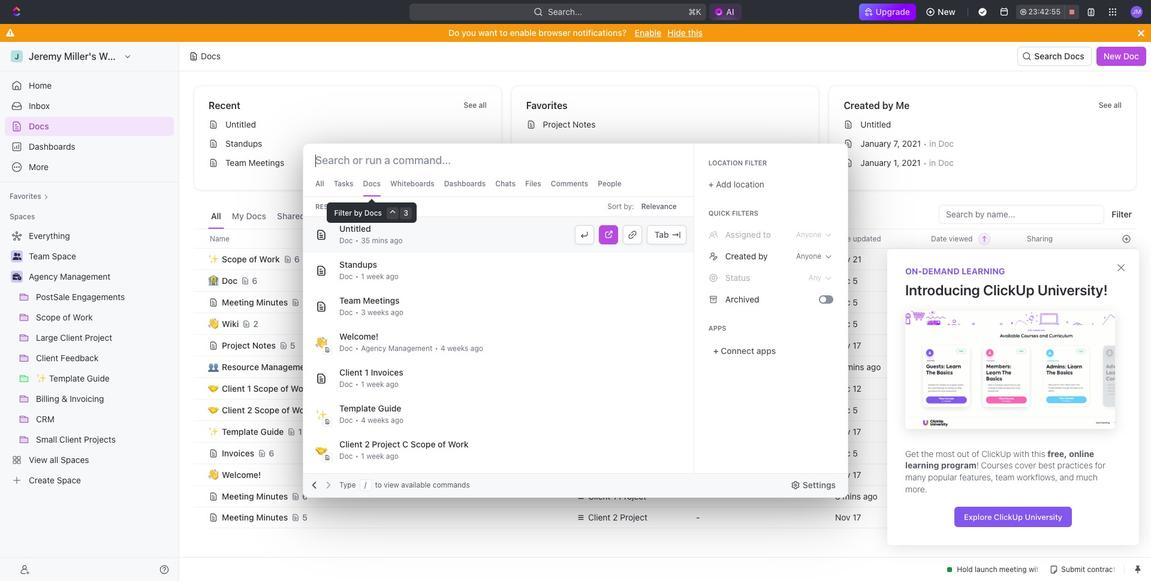 Task type: locate. For each thing, give the bounding box(es) containing it.
agency inside row
[[589, 470, 617, 480]]

invoices
[[371, 368, 404, 378], [222, 448, 255, 459]]

assigned for assigned
[[410, 211, 446, 221]]

4 nov from the top
[[836, 470, 851, 480]]

clickup inside button
[[995, 513, 1024, 523]]

clickup
[[984, 282, 1035, 299], [982, 449, 1012, 459], [995, 513, 1024, 523]]

+ left add
[[709, 179, 714, 190]]

see for recent
[[464, 101, 477, 110]]

0 horizontal spatial team
[[226, 158, 246, 168]]

meeting for client 2 project
[[222, 513, 254, 523]]

6
[[294, 254, 300, 264], [252, 276, 258, 286], [269, 448, 274, 459], [302, 492, 308, 502]]

by right filter at the top left
[[354, 209, 363, 218]]

project for client 2 project
[[620, 513, 648, 523]]

2 see all from the left
[[1099, 101, 1122, 110]]

location for location
[[577, 234, 606, 243]]

1 all from the left
[[479, 101, 487, 110]]

meeting minutes for client 2 project
[[222, 513, 288, 523]]

template guide for 4 weeks ago
[[340, 404, 402, 414]]

team meetings up my docs
[[226, 158, 284, 168]]

clickup down learning
[[984, 282, 1035, 299]]

2 vertical spatial -
[[696, 513, 700, 523]]

see all button
[[459, 98, 492, 113], [1095, 98, 1127, 113]]

dec for client 2 scope of work docs
[[836, 405, 851, 415]]

date inside button
[[932, 234, 948, 243]]

assigned right ⌃
[[410, 211, 446, 221]]

1 week ago for standups
[[361, 272, 399, 281]]

row containing resource management
[[194, 356, 1137, 378]]

1 horizontal spatial standups
[[340, 260, 377, 270]]

• inside the january 7, 2021 • in doc
[[924, 139, 928, 148]]

2 vertical spatial meeting
[[222, 513, 254, 523]]

date left viewed
[[932, 234, 948, 243]]

1 horizontal spatial see all
[[1099, 101, 1122, 110]]

of down my docs button
[[249, 254, 257, 264]]

explore
[[965, 513, 993, 523]]

3 week from the top
[[367, 452, 384, 461]]

template guide down client 2 scope of work docs
[[222, 427, 284, 437]]

date inside button
[[836, 234, 852, 243]]

0 horizontal spatial all
[[211, 211, 221, 221]]

standups down 35
[[340, 260, 377, 270]]

0 horizontal spatial 4 weeks ago
[[361, 416, 404, 425]]

0 vertical spatial this
[[688, 28, 703, 38]]

1 horizontal spatial 12
[[853, 384, 862, 394]]

private button
[[313, 205, 347, 229]]

in
[[930, 139, 937, 149], [930, 158, 937, 168]]

2 vertical spatial minutes
[[256, 513, 288, 523]]

jkkwz image
[[709, 295, 719, 305]]

1 week ago up welcome! button
[[361, 452, 399, 461]]

week down client 1 invoices at bottom
[[367, 380, 384, 389]]

1 horizontal spatial business time image
[[578, 472, 585, 478]]

2 yesterday from the top
[[932, 340, 970, 351]]

by down assigned to
[[759, 251, 768, 262]]

1 vertical spatial 12
[[298, 427, 307, 437]]

16 for 17
[[932, 427, 941, 437]]

nov down the dec 12
[[836, 427, 851, 437]]

1 vertical spatial xqnvl image
[[709, 274, 719, 283]]

• inside january 1, 2021 • in doc
[[924, 158, 927, 168]]

1 vertical spatial •
[[924, 158, 927, 168]]

12 row from the top
[[194, 464, 1137, 486]]

+
[[709, 179, 714, 190], [714, 346, 719, 356]]

•
[[924, 139, 928, 148], [924, 158, 927, 168]]

⌘k
[[689, 7, 702, 17]]

4 inside row
[[932, 470, 937, 480]]

1 horizontal spatial 3 mins ago
[[932, 492, 974, 502]]

row containing client 1 scope of work docs
[[194, 377, 1137, 401]]

date up nov 21
[[836, 234, 852, 243]]

guide for 12
[[261, 427, 284, 437]]

2 vertical spatial meeting minutes
[[222, 513, 288, 523]]

2 minutes from the top
[[256, 492, 288, 502]]

0 horizontal spatial favorites
[[10, 192, 41, 201]]

yesterday for 5
[[932, 319, 970, 329]]

0 horizontal spatial 12
[[298, 427, 307, 437]]

2 down client 1 scope of work docs
[[247, 405, 252, 415]]

workspace
[[355, 211, 399, 221]]

0 horizontal spatial 17 mins ago
[[836, 362, 881, 372]]

connect
[[721, 346, 755, 356]]

row containing welcome!
[[194, 464, 1137, 486]]

2 horizontal spatial by
[[883, 100, 894, 111]]

1 yesterday from the top
[[932, 319, 970, 329]]

0 vertical spatial standups
[[226, 139, 262, 149]]

of
[[249, 254, 257, 264], [281, 384, 289, 394], [282, 405, 290, 415], [438, 440, 446, 450], [972, 449, 980, 459]]

with
[[1014, 449, 1030, 459]]

dec 12
[[836, 384, 862, 394]]

0 horizontal spatial assigned
[[410, 211, 446, 221]]

2 vertical spatial to
[[375, 481, 382, 490]]

favorites
[[527, 100, 568, 111], [10, 192, 41, 201]]

meeting for client 1 project
[[222, 492, 254, 502]]

docs down inbox
[[29, 121, 49, 131]]

tab
[[655, 230, 669, 240]]

2 horizontal spatial 4
[[932, 470, 937, 480]]

docs up ✨
[[314, 384, 334, 394]]

1 horizontal spatial template
[[340, 404, 376, 414]]

1 vertical spatial by
[[354, 209, 363, 218]]

mins for row containing welcome!
[[939, 470, 958, 480]]

1 week ago for client 1 invoices
[[361, 380, 399, 389]]

1 1 week ago from the top
[[361, 272, 399, 281]]

mins for 13th row from the top
[[939, 492, 957, 502]]

location down people
[[577, 234, 606, 243]]

archived down status
[[726, 295, 760, 305]]

c
[[403, 440, 409, 450]]

all inside button
[[211, 211, 221, 221]]

0 vertical spatial yesterday
[[932, 319, 970, 329]]

6 for scope of work
[[294, 254, 300, 264]]

1 vertical spatial new
[[1104, 51, 1122, 61]]

0 horizontal spatial archived
[[457, 211, 492, 221]]

guide inside row
[[261, 427, 284, 437]]

1 vertical spatial team
[[340, 296, 361, 306]]

archived
[[457, 211, 492, 221], [726, 295, 760, 305]]

created for created by me
[[844, 100, 881, 111]]

3 nov from the top
[[836, 427, 851, 437]]

17 mins ago up the dec 12
[[836, 362, 881, 372]]

meeting
[[222, 297, 254, 307], [222, 492, 254, 502], [222, 513, 254, 523]]

assigned to
[[726, 230, 771, 240]]

client for client 1 project
[[589, 492, 611, 502]]

1 vertical spatial -
[[696, 492, 700, 502]]

2 1 week ago from the top
[[361, 380, 399, 389]]

3 minutes from the top
[[256, 513, 288, 523]]

yesterday down introducing
[[932, 319, 970, 329]]

1 see from the left
[[464, 101, 477, 110]]

0 horizontal spatial business time image
[[12, 274, 21, 281]]

business time image
[[12, 274, 21, 281], [578, 472, 585, 478]]

14 row from the top
[[194, 506, 1137, 530]]

1 vertical spatial meetings
[[363, 296, 400, 306]]

project notes up resource
[[222, 340, 276, 351]]

new inside button
[[938, 7, 956, 17]]

week for client 2 project c scope of work
[[367, 452, 384, 461]]

1 16 mins ago from the top
[[932, 405, 978, 415]]

0 vertical spatial template
[[340, 404, 376, 414]]

1 nov 17 from the top
[[836, 340, 862, 351]]

xqnvl image
[[709, 252, 719, 262], [709, 274, 719, 283]]

project inside project notes link
[[543, 119, 571, 130]]

1 vertical spatial team meetings
[[340, 296, 400, 306]]

5 row from the top
[[194, 312, 1137, 336]]

0 vertical spatial agency management
[[29, 272, 111, 282]]

1 nov from the top
[[836, 254, 851, 264]]

guide
[[378, 404, 402, 414], [261, 427, 284, 437]]

minutes for client 2 project
[[256, 513, 288, 523]]

assigned for assigned to
[[726, 230, 761, 240]]

nov down settings
[[836, 513, 851, 523]]

0 vertical spatial guide
[[378, 404, 402, 414]]

2 nov from the top
[[836, 340, 851, 351]]

ago
[[390, 236, 403, 245], [386, 272, 399, 281], [391, 308, 404, 317], [471, 344, 483, 353], [867, 362, 881, 372], [964, 362, 978, 372], [386, 380, 399, 389], [963, 384, 977, 394], [964, 405, 978, 415], [391, 416, 404, 425], [964, 427, 978, 437], [963, 448, 978, 459], [386, 452, 399, 461], [960, 470, 974, 480], [864, 492, 878, 502], [960, 492, 974, 502]]

client 1 invoices
[[340, 368, 404, 378]]

0 horizontal spatial template
[[222, 427, 259, 437]]

0 vertical spatial 16 mins ago
[[932, 405, 978, 415]]

0 horizontal spatial 4
[[361, 416, 366, 425]]

1 vertical spatial january
[[861, 158, 892, 168]]

dashboards down the docs link on the left top of the page
[[29, 142, 75, 152]]

minutes
[[256, 297, 288, 307], [256, 492, 288, 502], [256, 513, 288, 523]]

1 minutes from the top
[[256, 297, 288, 307]]

project notes up comments
[[543, 119, 596, 130]]

1 horizontal spatial archived
[[726, 295, 760, 305]]

16 mins ago for 5
[[932, 405, 978, 415]]

0 horizontal spatial meetings
[[249, 158, 284, 168]]

to up created by
[[764, 230, 771, 240]]

scope
[[222, 254, 247, 264], [253, 384, 278, 394], [255, 405, 280, 415], [411, 440, 436, 450]]

2 see all button from the left
[[1095, 98, 1127, 113]]

meeting minutes
[[222, 297, 288, 307], [222, 492, 288, 502], [222, 513, 288, 523]]

2 vertical spatial 1 week ago
[[361, 452, 399, 461]]

add
[[716, 179, 732, 190]]

5 nov from the top
[[836, 513, 851, 523]]

1 week ago down "35 mins ago"
[[361, 272, 399, 281]]

yesterday up 18 mins ago
[[932, 340, 970, 351]]

+ connect apps
[[714, 346, 776, 356]]

16 mins ago up 15 mins ago
[[932, 427, 978, 437]]

created by me
[[844, 100, 910, 111]]

2 right ✨
[[349, 405, 355, 415]]

2021 for january 7, 2021
[[903, 139, 922, 149]]

1 anyone from the top
[[797, 230, 822, 239]]

2 see from the left
[[1099, 101, 1113, 110]]

out
[[958, 449, 970, 459]]

by left me
[[883, 100, 894, 111]]

scope down name
[[222, 254, 247, 264]]

sidebar navigation
[[0, 42, 179, 582]]

1 vertical spatial project notes
[[222, 340, 276, 351]]

week for client 1 invoices
[[367, 380, 384, 389]]

much
[[1077, 473, 1098, 483]]

1 see all from the left
[[464, 101, 487, 110]]

dashboards up archived button
[[444, 179, 486, 188]]

0 horizontal spatial 3 mins ago
[[836, 492, 878, 502]]

- for client 1 project
[[696, 492, 700, 502]]

template guide
[[340, 404, 402, 414], [222, 427, 284, 437]]

xqnvl image down tags
[[709, 252, 719, 262]]

2 untitled link from the left
[[839, 115, 1132, 134]]

location up add
[[709, 159, 743, 167]]

2 right wiki
[[253, 319, 259, 329]]

2 vertical spatial 4
[[932, 470, 937, 480]]

online
[[1070, 449, 1095, 459]]

0 horizontal spatial dashboards
[[29, 142, 75, 152]]

template inside row
[[222, 427, 259, 437]]

resource management
[[222, 362, 313, 372]]

settings button
[[786, 476, 843, 496]]

nov up the dec 12
[[836, 340, 851, 351]]

17
[[853, 340, 862, 351], [836, 362, 844, 372], [932, 384, 940, 394], [853, 427, 862, 437], [853, 470, 862, 480], [853, 513, 862, 523]]

see all for created by me
[[1099, 101, 1122, 110]]

location
[[709, 159, 743, 167], [577, 234, 606, 243]]

1 vertical spatial created
[[726, 251, 757, 262]]

cell
[[194, 248, 207, 270], [569, 248, 689, 270], [924, 248, 1020, 270], [1020, 248, 1116, 270], [194, 270, 207, 292], [569, 270, 689, 292], [194, 292, 207, 313], [569, 292, 689, 313], [194, 313, 207, 335], [569, 313, 689, 335], [194, 335, 207, 356], [569, 335, 689, 356], [194, 356, 207, 378], [569, 356, 689, 378], [194, 378, 207, 400], [569, 378, 689, 400], [194, 400, 207, 421], [569, 400, 689, 421], [194, 421, 207, 443], [569, 421, 689, 443], [194, 443, 207, 464], [569, 443, 689, 464], [1116, 443, 1137, 464], [194, 464, 207, 486], [1116, 464, 1137, 486], [194, 486, 207, 508], [1116, 486, 1137, 508], [194, 508, 207, 529], [924, 508, 1020, 529], [1116, 508, 1137, 529]]

0 horizontal spatial untitled link
[[204, 115, 497, 134]]

enable
[[635, 28, 662, 38]]

1 - from the top
[[696, 470, 700, 480]]

docs inside sidebar navigation
[[29, 121, 49, 131]]

2 meeting minutes from the top
[[222, 492, 288, 502]]

1 horizontal spatial to
[[500, 28, 508, 38]]

1 row from the top
[[194, 229, 1137, 249]]

0 vertical spatial by
[[883, 100, 894, 111]]

1 2021 from the top
[[903, 139, 922, 149]]

0 vertical spatial team meetings
[[226, 158, 284, 168]]

week down "35 mins ago"
[[367, 272, 384, 281]]

0 vertical spatial 2021
[[903, 139, 922, 149]]

quick
[[709, 209, 731, 217]]

1 date from the left
[[836, 234, 852, 243]]

new for new
[[938, 7, 956, 17]]

0 vertical spatial meeting minutes
[[222, 297, 288, 307]]

row containing invoices
[[194, 442, 1137, 466]]

all left tasks
[[316, 179, 324, 188]]

35 mins ago
[[361, 236, 403, 245]]

0 horizontal spatial all
[[479, 101, 487, 110]]

3 meeting from the top
[[222, 513, 254, 523]]

team meetings up 3 weeks ago at the bottom of the page
[[340, 296, 400, 306]]

more.
[[906, 484, 928, 495]]

by:
[[624, 202, 634, 211]]

nov
[[836, 254, 851, 264], [836, 340, 851, 351], [836, 427, 851, 437], [836, 470, 851, 480], [836, 513, 851, 523]]

1 horizontal spatial assigned
[[726, 230, 761, 240]]

scope right "c"
[[411, 440, 436, 450]]

1 horizontal spatial notes
[[573, 119, 596, 130]]

17 mins ago down 18 mins ago
[[932, 384, 977, 394]]

3 nov 17 from the top
[[836, 470, 862, 480]]

template guide down client 1 invoices at bottom
[[340, 404, 402, 414]]

archived right assigned button
[[457, 211, 492, 221]]

1 horizontal spatial favorites
[[527, 100, 568, 111]]

nov 17 down settings
[[836, 513, 862, 523]]

4 row from the top
[[194, 291, 1137, 315]]

docs right "my"
[[246, 211, 266, 221]]

3 - from the top
[[696, 513, 700, 523]]

explore clickup university button
[[955, 508, 1073, 528]]

january for january 1, 2021
[[861, 158, 892, 168]]

weeks for meetings
[[368, 308, 389, 317]]

doc inside row
[[222, 276, 238, 286]]

clickup right explore
[[995, 513, 1024, 523]]

tags
[[696, 234, 712, 243]]

2 week from the top
[[367, 380, 384, 389]]

my
[[232, 211, 244, 221]]

docs
[[201, 51, 221, 61], [1065, 51, 1085, 61], [29, 121, 49, 131], [363, 179, 381, 188], [365, 209, 382, 218], [246, 211, 266, 221], [314, 384, 334, 394], [315, 405, 335, 415]]

anyone for assigned to
[[797, 230, 822, 239]]

home link
[[5, 76, 174, 95]]

see all button for created by me
[[1095, 98, 1127, 113]]

management inside sidebar navigation
[[60, 272, 111, 282]]

mins for row containing template guide
[[943, 427, 961, 437]]

work
[[259, 254, 280, 264], [291, 384, 311, 394], [292, 405, 313, 415], [448, 440, 469, 450]]

1 horizontal spatial dashboards
[[444, 179, 486, 188]]

2 vertical spatial by
[[759, 251, 768, 262]]

1 vertical spatial meeting minutes
[[222, 492, 288, 502]]

new right search docs
[[1104, 51, 1122, 61]]

0 vertical spatial to
[[500, 28, 508, 38]]

table
[[194, 229, 1137, 530]]

2021 right 1,
[[902, 158, 921, 168]]

dec
[[836, 276, 851, 286], [932, 276, 947, 286], [836, 297, 851, 307], [932, 297, 947, 307], [836, 319, 851, 329], [836, 384, 851, 394], [836, 405, 851, 415], [836, 448, 851, 459]]

dec 5 for wiki
[[836, 319, 858, 329]]

dec for meeting minutes
[[836, 297, 851, 307]]

cover
[[1016, 461, 1037, 471]]

2 down client 1 project
[[613, 513, 618, 523]]

weeks for guide
[[368, 416, 389, 425]]

3 1 week ago from the top
[[361, 452, 399, 461]]

0 vertical spatial meeting
[[222, 297, 254, 307]]

1 horizontal spatial 17 mins ago
[[932, 384, 977, 394]]

template down client 2 scope of work docs
[[222, 427, 259, 437]]

nov up settings
[[836, 470, 851, 480]]

template guide inside row
[[222, 427, 284, 437]]

notifications?
[[573, 28, 627, 38]]

1 horizontal spatial meetings
[[363, 296, 400, 306]]

project for client 2 project c scope of work
[[372, 440, 400, 450]]

guide down client 2 scope of work docs
[[261, 427, 284, 437]]

6 row from the top
[[194, 334, 1137, 358]]

project notes inside row
[[222, 340, 276, 351]]

client for client 1 scope of work docs
[[222, 384, 245, 394]]

work up client 2 scope of work docs
[[291, 384, 311, 394]]

17 for row containing project notes
[[853, 340, 862, 351]]

location inside row
[[577, 234, 606, 243]]

assigned
[[410, 211, 446, 221], [726, 230, 761, 240]]

meetings up my docs
[[249, 158, 284, 168]]

template right ✨
[[340, 404, 376, 414]]

all button
[[208, 205, 224, 229]]

16 down '18'
[[932, 405, 941, 415]]

0 vertical spatial •
[[924, 139, 928, 148]]

dialog
[[888, 250, 1140, 546]]

filter
[[334, 209, 352, 218]]

3 mins ago down popular on the right
[[932, 492, 974, 502]]

0 horizontal spatial to
[[375, 481, 382, 490]]

2 horizontal spatial agency management
[[589, 470, 670, 480]]

3 row from the top
[[194, 269, 1137, 293]]

1 vertical spatial favorites
[[10, 192, 41, 201]]

0 vertical spatial 17 mins ago
[[836, 362, 881, 372]]

settings
[[803, 481, 836, 491]]

dec 5 for invoices
[[836, 448, 858, 459]]

client 1 project
[[589, 492, 647, 502]]

2 all from the left
[[1114, 101, 1122, 110]]

assigned down filters
[[726, 230, 761, 240]]

+ left 'connect'
[[714, 346, 719, 356]]

created left me
[[844, 100, 881, 111]]

mins
[[372, 236, 388, 245], [846, 362, 865, 372], [943, 362, 961, 372], [942, 384, 961, 394], [943, 405, 961, 415], [943, 427, 961, 437], [943, 448, 961, 459], [939, 470, 958, 480], [843, 492, 861, 502], [939, 492, 957, 502]]

1 horizontal spatial all
[[316, 179, 324, 188]]

in down the january 7, 2021 • in doc
[[930, 158, 937, 168]]

2 vertical spatial agency management
[[589, 470, 670, 480]]

3 meeting minutes from the top
[[222, 513, 288, 523]]

clickup inside on-demand learning introducing clickup university!
[[984, 282, 1035, 299]]

tab list
[[208, 205, 495, 229]]

docs right tasks
[[363, 179, 381, 188]]

0 vertical spatial anyone
[[797, 230, 822, 239]]

0 vertical spatial january
[[861, 139, 892, 149]]

2 16 from the top
[[932, 427, 941, 437]]

2 xqnvl image from the top
[[709, 274, 719, 283]]

13 row from the top
[[194, 485, 1137, 509]]

standups down recent in the left top of the page
[[226, 139, 262, 149]]

0 vertical spatial project notes
[[543, 119, 596, 130]]

2 row from the top
[[194, 247, 1137, 271]]

on-demand learning introducing clickup university!
[[906, 266, 1108, 299]]

1 january from the top
[[861, 139, 892, 149]]

this up the best
[[1032, 449, 1046, 459]]

new for new doc
[[1104, 51, 1122, 61]]

9 row from the top
[[194, 399, 1137, 423]]

2021 right 7,
[[903, 139, 922, 149]]

1 meeting from the top
[[222, 297, 254, 307]]

1 horizontal spatial template guide
[[340, 404, 402, 414]]

0 vertical spatial dashboards
[[29, 142, 75, 152]]

1 xqnvl image from the top
[[709, 252, 719, 262]]

1 week from the top
[[367, 272, 384, 281]]

all left "my"
[[211, 211, 221, 221]]

1 see all button from the left
[[459, 98, 492, 113]]

7 row from the top
[[194, 356, 1137, 378]]

17 for 14th row from the top
[[853, 513, 862, 523]]

2 meeting from the top
[[222, 492, 254, 502]]

mins for row containing resource management
[[943, 362, 961, 372]]

best
[[1039, 461, 1056, 471]]

nov left 21 on the top of page
[[836, 254, 851, 264]]

0 vertical spatial location
[[709, 159, 743, 167]]

16 mins ago for 17
[[932, 427, 978, 437]]

xqnvl image for created by
[[709, 252, 719, 262]]

2 nov 17 from the top
[[836, 427, 862, 437]]

8 row from the top
[[194, 377, 1137, 401]]

row
[[194, 229, 1137, 249], [194, 247, 1137, 271], [194, 269, 1137, 293], [194, 291, 1137, 315], [194, 312, 1137, 336], [194, 334, 1137, 358], [194, 356, 1137, 378], [194, 377, 1137, 401], [194, 399, 1137, 423], [194, 420, 1137, 444], [194, 442, 1137, 466], [194, 464, 1137, 486], [194, 485, 1137, 509], [194, 506, 1137, 530]]

10 row from the top
[[194, 420, 1137, 444]]

january left 7,
[[861, 139, 892, 149]]

and
[[1060, 473, 1075, 483]]

• up january 1, 2021 • in doc
[[924, 139, 928, 148]]

january
[[861, 139, 892, 149], [861, 158, 892, 168]]

18
[[932, 362, 941, 372]]

in for january 1, 2021
[[930, 158, 937, 168]]

hide
[[668, 28, 686, 38]]

workflows,
[[1017, 473, 1058, 483]]

dec for client 1 scope of work docs
[[836, 384, 851, 394]]

docs right search
[[1065, 51, 1085, 61]]

nov 17 up the dec 12
[[836, 340, 862, 351]]

0 vertical spatial meetings
[[249, 158, 284, 168]]

sort
[[608, 202, 622, 211]]

1 vertical spatial agency
[[361, 344, 387, 353]]

nov 17 for 4 mins ago
[[836, 470, 862, 480]]

docs up recent in the left top of the page
[[201, 51, 221, 61]]

• down the january 7, 2021 • in doc
[[924, 158, 927, 168]]

assigned inside assigned button
[[410, 211, 446, 221]]

35
[[361, 236, 370, 245]]

2 anyone from the top
[[797, 252, 822, 261]]

1 vertical spatial invoices
[[222, 448, 255, 459]]

1 horizontal spatial created
[[844, 100, 881, 111]]

untitled down the filter by docs
[[340, 224, 371, 234]]

in up january 1, 2021 • in doc
[[930, 139, 937, 149]]

2 2021 from the top
[[902, 158, 921, 168]]

nov 17 down the dec 12
[[836, 427, 862, 437]]

2 january from the top
[[861, 158, 892, 168]]

management inside button
[[261, 362, 313, 372]]

2 - from the top
[[696, 492, 700, 502]]

Search by name... text field
[[947, 206, 1098, 224]]

available
[[401, 481, 431, 490]]

11 row from the top
[[194, 442, 1137, 466]]

clickup up courses
[[982, 449, 1012, 459]]

agency inside sidebar navigation
[[29, 272, 58, 282]]

this inside dialog
[[1032, 449, 1046, 459]]

3 mins ago down settings
[[836, 492, 878, 502]]

1 vertical spatial 16
[[932, 427, 941, 437]]

template
[[340, 404, 376, 414], [222, 427, 259, 437]]

1 horizontal spatial this
[[1032, 449, 1046, 459]]

1 vertical spatial this
[[1032, 449, 1046, 459]]

column header
[[194, 229, 207, 249]]

untitled link for recent
[[204, 115, 497, 134]]

new inside button
[[1104, 51, 1122, 61]]

guide up client 2 project c scope of work on the left of the page
[[378, 404, 402, 414]]

week up welcome! button
[[367, 452, 384, 461]]

files
[[526, 179, 542, 188]]

of up '!'
[[972, 449, 980, 459]]

january left 1,
[[861, 158, 892, 168]]

0 vertical spatial week
[[367, 272, 384, 281]]

free,
[[1048, 449, 1068, 459]]

work down my docs button
[[259, 254, 280, 264]]

to
[[500, 28, 508, 38], [764, 230, 771, 240], [375, 481, 382, 490]]

0 horizontal spatial location
[[577, 234, 606, 243]]

1 week ago down client 1 invoices at bottom
[[361, 380, 399, 389]]

0 vertical spatial assigned
[[410, 211, 446, 221]]

of up client 2 scope of work docs
[[281, 384, 289, 394]]

mins for row containing client 1 scope of work docs
[[942, 384, 961, 394]]

new right upgrade
[[938, 7, 956, 17]]

1 vertical spatial location
[[577, 234, 606, 243]]

+ for + connect apps
[[714, 346, 719, 356]]

• for january 7, 2021
[[924, 139, 928, 148]]

3 down settings
[[836, 492, 841, 502]]

0 vertical spatial 12
[[853, 384, 862, 394]]

see all
[[464, 101, 487, 110], [1099, 101, 1122, 110]]

quick filters
[[709, 209, 759, 217]]

1 untitled link from the left
[[204, 115, 497, 134]]

xqnvl image
[[709, 230, 719, 240]]

the
[[922, 449, 934, 459]]

nov for 16 mins ago
[[836, 427, 851, 437]]

16 mins ago down 18 mins ago
[[932, 405, 978, 415]]

1 16 from the top
[[932, 405, 941, 415]]

4 nov 17 from the top
[[836, 513, 862, 523]]

2 16 mins ago from the top
[[932, 427, 978, 437]]

2 date from the left
[[932, 234, 948, 243]]

project
[[543, 119, 571, 130], [222, 340, 250, 351], [372, 440, 400, 450], [619, 492, 647, 502], [620, 513, 648, 523]]

guide for 4 weeks ago
[[378, 404, 402, 414]]



Task type: describe. For each thing, give the bounding box(es) containing it.
dashboards inside 'link'
[[29, 142, 75, 152]]

standups link
[[204, 134, 497, 154]]

row containing template guide
[[194, 420, 1137, 444]]

mins for row containing invoices
[[943, 448, 961, 459]]

invoices inside row
[[222, 448, 255, 459]]

my docs button
[[229, 205, 269, 229]]

⌃
[[390, 209, 396, 218]]

you
[[462, 28, 476, 38]]

work up commands at the left bottom
[[448, 440, 469, 450]]

assigned button
[[407, 205, 449, 229]]

1 vertical spatial archived
[[726, 295, 760, 305]]

scope down resource management
[[253, 384, 278, 394]]

+ add location
[[709, 179, 765, 190]]

1 meeting minutes from the top
[[222, 297, 288, 307]]

client for client 2 project c scope of work
[[340, 440, 363, 450]]

on-
[[906, 266, 923, 277]]

results
[[316, 203, 346, 211]]

courses
[[982, 461, 1013, 471]]

1 horizontal spatial agency
[[361, 344, 387, 353]]

docs up 🤝
[[315, 405, 335, 415]]

dec for invoices
[[836, 448, 851, 459]]

get
[[906, 449, 920, 459]]

7,
[[894, 139, 900, 149]]

2021 for january 1, 2021
[[902, 158, 921, 168]]

favorites inside button
[[10, 192, 41, 201]]

status
[[726, 273, 751, 283]]

client 2 scope of work docs
[[222, 405, 335, 415]]

explore clickup university
[[965, 513, 1063, 523]]

team
[[996, 473, 1015, 483]]

features,
[[960, 473, 994, 483]]

name
[[210, 234, 230, 243]]

6 for invoices
[[269, 448, 274, 459]]

nov for yesterday
[[836, 340, 851, 351]]

of inside dialog
[[972, 449, 980, 459]]

mins for row containing client 2 scope of work docs
[[943, 405, 961, 415]]

docs left ⌃
[[365, 209, 382, 218]]

whiteboards
[[391, 179, 435, 188]]

updated
[[854, 234, 882, 243]]

minutes for client 1 project
[[256, 492, 288, 502]]

filter
[[745, 159, 767, 167]]

template for 12
[[222, 427, 259, 437]]

by for docs
[[354, 209, 363, 218]]

search docs
[[1035, 51, 1085, 61]]

sharing
[[1028, 234, 1054, 243]]

date updated
[[836, 234, 882, 243]]

created for created by
[[726, 251, 757, 262]]

xqnvl image for status
[[709, 274, 719, 283]]

welcome! inside button
[[222, 470, 261, 480]]

date viewed
[[932, 234, 973, 243]]

project for client 1 project
[[619, 492, 647, 502]]

1 vertical spatial 17 mins ago
[[932, 384, 977, 394]]

favorites button
[[5, 190, 53, 204]]

new doc
[[1104, 51, 1140, 61]]

1 vertical spatial standups
[[340, 260, 377, 270]]

archived button
[[454, 205, 495, 229]]

nov 17 for yesterday
[[836, 340, 862, 351]]

inbox
[[29, 101, 50, 111]]

date updated button
[[828, 230, 889, 248]]

0 horizontal spatial this
[[688, 28, 703, 38]]

commands
[[433, 481, 470, 490]]

meeting minutes for client 1 project
[[222, 492, 288, 502]]

1 horizontal spatial welcome!
[[340, 332, 379, 342]]

nov 21
[[836, 254, 862, 264]]

👋
[[316, 338, 328, 349]]

anyone for created by
[[797, 252, 822, 261]]

- for agency management
[[696, 470, 700, 480]]

dec 5 for doc
[[836, 276, 858, 286]]

• for january 1, 2021
[[924, 158, 927, 168]]

1 vertical spatial 4 weeks ago
[[361, 416, 404, 425]]

client for client 2 scope of work docs
[[222, 405, 245, 415]]

wiki
[[222, 319, 239, 329]]

1 horizontal spatial by
[[759, 251, 768, 262]]

yesterday for 17
[[932, 340, 970, 351]]

by for me
[[883, 100, 894, 111]]

template for 4 weeks ago
[[340, 404, 376, 414]]

location
[[734, 179, 765, 190]]

project notes link
[[522, 115, 814, 134]]

popular
[[929, 473, 958, 483]]

0 vertical spatial 4
[[441, 344, 446, 353]]

row containing wiki
[[194, 312, 1137, 336]]

3 right ⌃
[[404, 209, 408, 218]]

agency management inside sidebar navigation
[[29, 272, 111, 282]]

welcome! button
[[209, 465, 562, 486]]

tab list containing all
[[208, 205, 495, 229]]

date for date updated
[[836, 234, 852, 243]]

template guide for 12
[[222, 427, 284, 437]]

table containing scope of work
[[194, 229, 1137, 530]]

2 3 mins ago from the left
[[932, 492, 974, 502]]

×
[[1117, 259, 1127, 275]]

do
[[449, 28, 460, 38]]

untitled for created by me
[[861, 119, 892, 130]]

1 vertical spatial 4
[[361, 416, 366, 425]]

upgrade link
[[860, 4, 917, 20]]

row containing name
[[194, 229, 1137, 249]]

row containing project notes
[[194, 334, 1137, 358]]

browser
[[539, 28, 571, 38]]

!
[[977, 461, 980, 471]]

search docs button
[[1018, 47, 1092, 66]]

doc inside button
[[1124, 51, 1140, 61]]

for
[[1096, 461, 1106, 471]]

column header inside table
[[194, 229, 207, 249]]

work left ✨
[[292, 405, 313, 415]]

see for created by me
[[1099, 101, 1113, 110]]

1 3 mins ago from the left
[[836, 492, 878, 502]]

filter by docs
[[334, 209, 382, 218]]

0 vertical spatial all
[[316, 179, 324, 188]]

people
[[598, 179, 622, 188]]

business time image inside row
[[578, 472, 585, 478]]

1 week ago for client 2 project c scope of work
[[361, 452, 399, 461]]

archived inside archived button
[[457, 211, 492, 221]]

relevance
[[642, 202, 677, 211]]

17 for row containing template guide
[[853, 427, 862, 437]]

row containing client 2 scope of work docs
[[194, 399, 1137, 423]]

resource
[[222, 362, 259, 372]]

of right "c"
[[438, 440, 446, 450]]

3 up resource management button at left bottom
[[361, 308, 366, 317]]

1 vertical spatial clickup
[[982, 449, 1012, 459]]

16 for 5
[[932, 405, 941, 415]]

+ for + add location
[[709, 179, 714, 190]]

3 right more.
[[932, 492, 937, 502]]

1 horizontal spatial untitled
[[340, 224, 371, 234]]

viewed
[[950, 234, 973, 243]]

location filter
[[709, 159, 767, 167]]

date viewed button
[[924, 230, 991, 248]]

filters
[[732, 209, 759, 217]]

21
[[853, 254, 862, 264]]

new doc button
[[1097, 47, 1147, 66]]

2 horizontal spatial to
[[764, 230, 771, 240]]

scope down client 1 scope of work docs
[[255, 405, 280, 415]]

untitled link for created by me
[[839, 115, 1132, 134]]

docs inside button
[[246, 211, 266, 221]]

6 for doc
[[252, 276, 258, 286]]

0 vertical spatial team
[[226, 158, 246, 168]]

2 down client 1 invoices at bottom
[[348, 384, 353, 394]]

in for january 7, 2021
[[930, 139, 937, 149]]

sort by:
[[608, 202, 634, 211]]

3 weeks ago
[[361, 308, 404, 317]]

dec 5 for client 2 scope of work docs
[[836, 405, 858, 415]]

untitled for recent
[[226, 119, 256, 130]]

get the most out of clickup with this
[[906, 449, 1048, 459]]

shared button
[[274, 205, 308, 229]]

january for january 7, 2021
[[861, 139, 892, 149]]

agency management inside row
[[589, 470, 670, 480]]

inbox link
[[5, 97, 174, 116]]

1 vertical spatial agency management
[[361, 344, 433, 353]]

me
[[896, 100, 910, 111]]

date for date viewed
[[932, 234, 948, 243]]

dashboards link
[[5, 137, 174, 157]]

- for client 2 project
[[696, 513, 700, 523]]

private
[[316, 211, 344, 221]]

0 vertical spatial invoices
[[371, 368, 404, 378]]

scope of work
[[222, 254, 280, 264]]

comments
[[551, 179, 589, 188]]

23:42:55
[[1029, 7, 1061, 16]]

location for location filter
[[709, 159, 743, 167]]

docs inside button
[[1065, 51, 1085, 61]]

0 vertical spatial 4 weeks ago
[[441, 344, 483, 353]]

view
[[384, 481, 399, 490]]

1 vertical spatial weeks
[[448, 344, 469, 353]]

1 vertical spatial dashboards
[[444, 179, 486, 188]]

1,
[[894, 158, 900, 168]]

all for created by me
[[1114, 101, 1122, 110]]

dec for wiki
[[836, 319, 851, 329]]

0 horizontal spatial standups
[[226, 139, 262, 149]]

row containing doc
[[194, 269, 1137, 293]]

! courses cover best practices for many popular features, team workflows, and much more.
[[906, 461, 1108, 495]]

client 2 project c scope of work
[[340, 440, 469, 450]]

want
[[479, 28, 498, 38]]

notes inside row
[[252, 340, 276, 351]]

client for client 2 project
[[589, 513, 611, 523]]

client for client 1 invoices
[[340, 368, 363, 378]]

18 mins ago
[[932, 362, 978, 372]]

see all button for recent
[[459, 98, 492, 113]]

dec 5 for meeting minutes
[[836, 297, 858, 307]]

dec for doc
[[836, 276, 851, 286]]

2 up welcome! button
[[365, 440, 370, 450]]

1 horizontal spatial team
[[340, 296, 361, 306]]

dialog containing ×
[[888, 250, 1140, 546]]

home
[[29, 80, 52, 91]]

nov 17 for 16 mins ago
[[836, 427, 862, 437]]

nov for 4 mins ago
[[836, 470, 851, 480]]

Search or run a command… text field
[[316, 154, 463, 168]]

15 mins ago
[[932, 448, 978, 459]]

enable
[[510, 28, 537, 38]]

/
[[365, 481, 367, 490]]

many
[[906, 473, 927, 483]]

17 for row containing welcome!
[[853, 470, 862, 480]]

see all for recent
[[464, 101, 487, 110]]

business time image inside sidebar navigation
[[12, 274, 21, 281]]

practices
[[1058, 461, 1094, 471]]

row containing scope of work
[[194, 247, 1137, 271]]

6 for meeting minutes
[[302, 492, 308, 502]]

resource management button
[[209, 357, 562, 378]]

week for standups
[[367, 272, 384, 281]]

all for recent
[[479, 101, 487, 110]]

to view available commands
[[375, 481, 470, 490]]

do you want to enable browser notifications? enable hide this
[[449, 28, 703, 38]]

tasks
[[334, 179, 354, 188]]

docs link
[[5, 117, 174, 136]]

client 1 scope of work docs
[[222, 384, 334, 394]]

of down client 1 scope of work docs
[[282, 405, 290, 415]]

4 mins ago
[[932, 470, 974, 480]]



Task type: vqa. For each thing, say whether or not it's contained in the screenshot.


